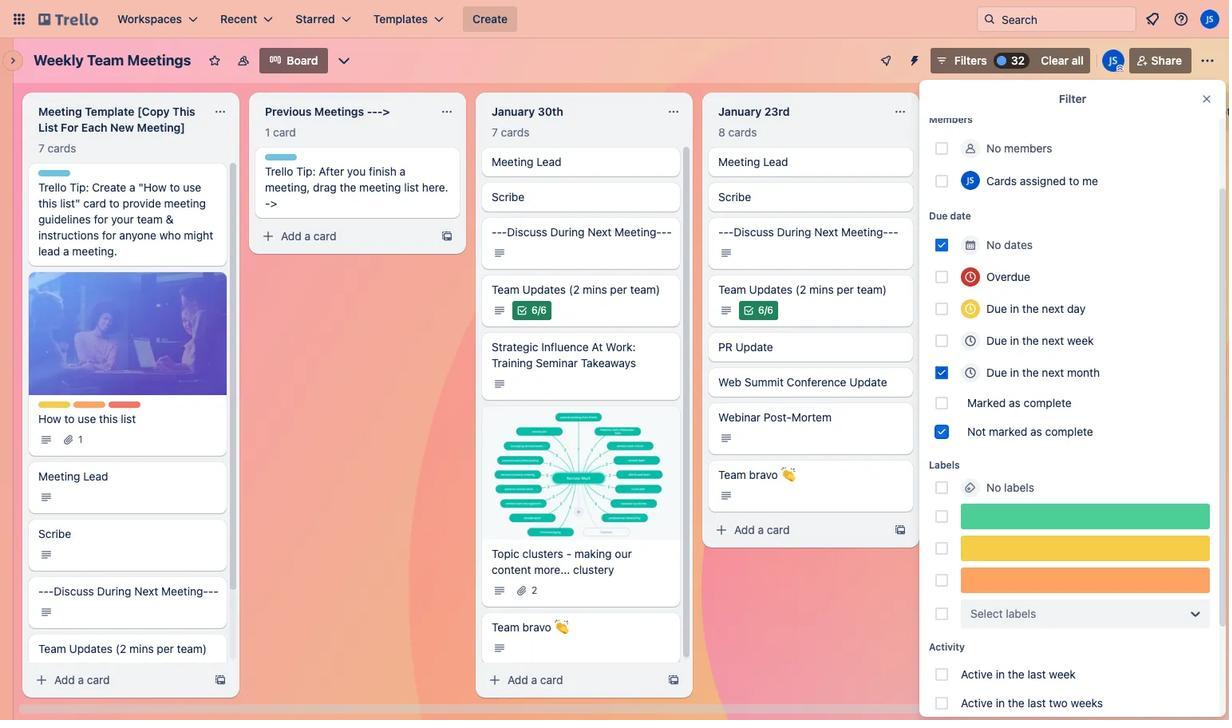 Task type: vqa. For each thing, say whether or not it's contained in the screenshot.
topmost labels
yes



Task type: describe. For each thing, give the bounding box(es) containing it.
our
[[615, 547, 632, 560]]

anot
[[1209, 105, 1230, 118]]

7 cards for -
[[492, 125, 530, 139]]

meeting inside trello tip: after you finish a meeting, drag the meeting list here. ->
[[360, 180, 401, 194]]

>
[[270, 196, 277, 210]]

next for day
[[1043, 302, 1065, 315]]

team updates (2 mins per team) for '---discuss during next meeting---' link related to meeting lead link for january 30th text box
[[492, 283, 661, 296]]

summit
[[745, 375, 784, 389]]

add for meeting lead link for january 30th text box
[[508, 673, 529, 687]]

power ups image
[[880, 54, 893, 67]]

strategic influence at work: training seminar takeaways
[[492, 340, 637, 370]]

1 down how to use this list
[[78, 433, 83, 445]]

1 horizontal spatial bravo
[[750, 468, 778, 482]]

0/8
[[1017, 659, 1032, 671]]

no for no members
[[987, 141, 1002, 155]]

active in the last week
[[962, 668, 1076, 681]]

tip: for after
[[296, 165, 316, 178]]

meetings
[[127, 52, 191, 69]]

your
[[111, 212, 134, 226]]

8 cards
[[719, 125, 757, 139]]

1 horizontal spatial 👏
[[782, 468, 796, 482]]

clear all button
[[1035, 48, 1091, 73]]

assigned
[[1020, 174, 1067, 187]]

board link
[[260, 48, 328, 73]]

web summit conference update link
[[709, 368, 914, 397]]

in for due in the next week
[[1011, 334, 1020, 347]]

no for no labels
[[987, 481, 1002, 494]]

create button
[[463, 6, 518, 32]]

clear all
[[1042, 54, 1084, 67]]

create inside trello tip: create a "how to use this list" card to provide meeting guidelines for your team & instructions for anyone who might lead a meeting.
[[92, 180, 126, 194]]

add a card link for team bravo 👏 create from template… icon
[[482, 669, 661, 692]]

guidelines
[[38, 212, 91, 226]]

webinar
[[719, 410, 761, 424]]

filter
[[1060, 92, 1087, 105]]

6/6 for 7 cards
[[532, 304, 547, 316]]

making
[[575, 547, 612, 560]]

add for trello tip: create a "how to use this list" card to provide meeting guidelines for your team & instructions for anyone who might lead a meeting. link
[[54, 673, 75, 687]]

pr update link
[[709, 333, 914, 362]]

- inside topic clusters - making our content more... clustery
[[567, 547, 572, 560]]

the for active in the last two weeks
[[1009, 696, 1025, 710]]

per for '---discuss during next meeting---' link related to meeting lead link for january 30th text box
[[610, 283, 628, 296]]

updates for january 30th text box
[[523, 283, 566, 296]]

add anot
[[1185, 105, 1230, 118]]

0 vertical spatial team bravo 👏 link
[[709, 461, 914, 512]]

add for meeting lead link corresponding to january 23rd text box
[[735, 523, 755, 537]]

per for '---discuss during next meeting---' link corresponding to meeting lead link corresponding to january 23rd text box
[[837, 283, 854, 296]]

seminar
[[536, 356, 578, 370]]

list"
[[60, 196, 80, 210]]

mins inside "link"
[[129, 642, 154, 655]]

0 horizontal spatial bravo
[[523, 620, 552, 634]]

create inside button
[[473, 12, 508, 26]]

date
[[951, 210, 972, 222]]

add a card for team bravo 👏 create from template… icon
[[508, 673, 564, 687]]

pr update
[[719, 340, 774, 354]]

team updates (2 mins per team) for meeting lead link corresponding to january 16th text box '---discuss during next meeting---' link
[[946, 283, 1114, 296]]

workspace visible image
[[237, 54, 250, 67]]

you
[[347, 165, 366, 178]]

0 vertical spatial for
[[94, 212, 108, 226]]

due for due in the next day
[[987, 302, 1008, 315]]

to right "how
[[170, 180, 180, 194]]

trello tip: after you finish a meeting, drag the meeting list here. -> link
[[256, 148, 460, 218]]

board
[[287, 54, 318, 67]]

0 horizontal spatial update
[[736, 340, 774, 354]]

lead down how to use this list
[[83, 469, 108, 483]]

1 up meeting,
[[265, 125, 270, 139]]

meeting lead down how to use this list
[[38, 469, 108, 483]]

back to home image
[[38, 6, 98, 32]]

meeting.
[[72, 244, 117, 258]]

meeting lead link for january 16th text box
[[936, 148, 1134, 176]]

harmony
[[946, 638, 992, 651]]

to right how
[[64, 412, 75, 425]]

during for '---discuss during next meeting---' link corresponding to meeting lead link corresponding to january 23rd text box
[[777, 225, 812, 239]]

this inside trello tip: create a "how to use this list" card to provide meeting guidelines for your team & instructions for anyone who might lead a meeting.
[[38, 196, 57, 210]]

due for due date
[[930, 210, 948, 222]]

cards
[[987, 174, 1017, 187]]

sm image inside the team updates (2 mins per team) "link"
[[61, 662, 77, 678]]

active in the last two weeks
[[962, 696, 1104, 710]]

post-
[[764, 410, 792, 424]]

add a card for create from template… image
[[54, 673, 110, 687]]

1 vertical spatial team bravo 👏
[[492, 620, 569, 634]]

meeting lead link for january 30th text box
[[482, 148, 680, 176]]

team) for meeting lead link corresponding to january 16th text box '---discuss during next meeting---' link
[[1084, 283, 1114, 296]]

add for trello tip: after you finish a meeting, drag the meeting list here. -> link
[[281, 229, 302, 243]]

2
[[532, 584, 538, 596]]

scribe for meeting lead link corresponding to january 23rd text box
[[719, 190, 752, 204]]

mins for '---discuss during next meeting---' link corresponding to meeting lead link corresponding to january 23rd text box
[[810, 283, 834, 296]]

at
[[592, 340, 603, 354]]

here.
[[422, 180, 449, 194]]

automation image
[[902, 48, 925, 70]]

no for no dates
[[987, 238, 1002, 252]]

discuss for '---discuss during next meeting---' link corresponding to meeting lead link corresponding to january 23rd text box
[[734, 225, 774, 239]]

work:
[[606, 340, 636, 354]]

updates for january 23rd text box
[[750, 283, 793, 296]]

trello tip: create a "how to use this list" card to provide meeting guidelines for your team & instructions for anyone who might lead a meeting.
[[38, 180, 213, 258]]

during for '---discuss during next meeting---' link related to meeting lead link for january 30th text box
[[551, 225, 585, 239]]

weekly
[[34, 52, 84, 69]]

last for two
[[1028, 696, 1047, 710]]

a inside trello tip: after you finish a meeting, drag the meeting list here. ->
[[400, 165, 406, 178]]

me
[[1083, 174, 1099, 187]]

32
[[1012, 54, 1026, 67]]

star or unstar board image
[[209, 54, 221, 67]]

use inside trello tip: create a "how to use this list" card to provide meeting guidelines for your team & instructions for anyone who might lead a meeting.
[[183, 180, 201, 194]]

&
[[166, 212, 174, 226]]

customize views image
[[336, 53, 352, 69]]

sm image inside the webinar post-mortem link
[[719, 430, 735, 446]]

per for meeting lead link corresponding to january 16th text box '---discuss during next meeting---' link
[[1064, 283, 1081, 296]]

remote
[[946, 450, 985, 464]]

0 vertical spatial complete
[[1024, 396, 1072, 410]]

tip: for create
[[70, 180, 89, 194]]

recent button
[[211, 6, 283, 32]]

content
[[492, 563, 531, 576]]

topic clusters - making our content more... clustery
[[492, 547, 632, 576]]

web summit conference update
[[719, 375, 888, 389]]

to up the your
[[109, 196, 120, 210]]

cards for meeting lead link for january 30th text box
[[501, 125, 530, 139]]

0 vertical spatial as
[[1009, 396, 1021, 410]]

(2 inside "link"
[[116, 642, 126, 655]]

1 horizontal spatial team bravo 👏
[[719, 468, 796, 482]]

meeting,
[[265, 180, 310, 194]]

discuss for meeting lead link corresponding to january 16th text box '---discuss during next meeting---' link
[[961, 225, 1001, 239]]

in for due in the next month
[[1011, 366, 1020, 379]]

1 vertical spatial jacob simon (jacobsimon16) image
[[1103, 50, 1125, 72]]

0 horizontal spatial create from template… image
[[441, 230, 454, 243]]

January 16th text field
[[936, 99, 1112, 125]]

January 23rd text field
[[709, 99, 885, 125]]

due date
[[930, 210, 972, 222]]

1 vertical spatial update
[[850, 375, 888, 389]]

lead
[[38, 244, 60, 258]]

artificial
[[1048, 622, 1090, 635]]

color: orange, title: none element
[[962, 568, 1211, 593]]

drag
[[313, 180, 337, 194]]

in for active in the last week
[[996, 668, 1006, 681]]

meeting lead for meeting lead link for january 30th text box
[[492, 155, 562, 169]]

---discuss during next meeting--- link for meeting lead link corresponding to january 16th text box
[[936, 218, 1134, 269]]

campaign:
[[1018, 450, 1073, 464]]

scribe for meeting lead link for january 30th text box
[[492, 190, 525, 204]]

clear
[[1042, 54, 1069, 67]]

mins for meeting lead link corresponding to january 16th text box '---discuss during next meeting---' link
[[1037, 283, 1061, 296]]

members
[[1005, 141, 1053, 155]]

week for due in the next week
[[1068, 334, 1095, 347]]

starred
[[296, 12, 335, 26]]

conference
[[787, 375, 847, 389]]

1 vertical spatial team bravo 👏 link
[[482, 613, 680, 664]]

add a card link for create from template… image
[[29, 669, 208, 692]]

the for active in the last week
[[1009, 668, 1025, 681]]

cards for trello tip: create a "how to use this list" card to provide meeting guidelines for your team & instructions for anyone who might lead a meeting. link
[[48, 141, 76, 155]]

cards for meeting lead link corresponding to january 23rd text box
[[729, 125, 757, 139]]

select
[[971, 607, 1004, 621]]

might
[[184, 228, 213, 242]]

templates
[[374, 12, 428, 26]]

7 cards for meeting
[[38, 141, 76, 155]]

topic
[[492, 547, 520, 560]]

1 card
[[265, 125, 296, 139]]

1 down harmony
[[985, 659, 990, 671]]

team
[[137, 212, 163, 226]]

1 vertical spatial complete
[[1046, 425, 1094, 438]]

per inside the team updates (2 mins per team) "link"
[[157, 642, 174, 655]]

---discuss during next meeting--- for meeting lead link corresponding to january 23rd text box
[[719, 225, 899, 239]]

---discuss during next meeting--- for meeting lead link for january 30th text box
[[492, 225, 672, 239]]

meeting- for meeting lead link corresponding to january 16th text box '---discuss during next meeting---' link
[[1069, 225, 1116, 239]]

add a card for webinar post-mortem's create from template… icon
[[735, 523, 790, 537]]

instructions
[[38, 228, 99, 242]]

- inside trello tip: after you finish a meeting, drag the meeting list here. ->
[[265, 196, 270, 210]]

scribe link for '---discuss during next meeting---' link corresponding to meeting lead link corresponding to january 23rd text box
[[709, 183, 914, 212]]

meeting lead for meeting lead link corresponding to january 16th text box
[[946, 155, 1015, 169]]

meeting inside trello tip: create a "how to use this list" card to provide meeting guidelines for your team & instructions for anyone who might lead a meeting.
[[164, 196, 206, 210]]

team updates (2 mins per team) for '---discuss during next meeting---' link corresponding to meeting lead link corresponding to january 23rd text box
[[719, 283, 887, 296]]



Task type: locate. For each thing, give the bounding box(es) containing it.
in for due in the next day
[[1011, 302, 1020, 315]]

in down overdue
[[1011, 302, 1020, 315]]

filters
[[955, 54, 988, 67]]

👏 down the webinar post-mortem link
[[782, 468, 796, 482]]

how to use this list
[[38, 412, 136, 425]]

create
[[473, 12, 508, 26], [92, 180, 126, 194]]

0 vertical spatial team bravo 👏
[[719, 468, 796, 482]]

labels down remote work campaign: the scoop
[[1005, 481, 1035, 494]]

labels
[[930, 459, 960, 471]]

active down harmony
[[962, 668, 993, 681]]

finish
[[369, 165, 397, 178]]

1 vertical spatial labels
[[1007, 607, 1037, 621]]

Previous Meetings ---> text field
[[256, 99, 431, 125]]

0 horizontal spatial 6/6
[[532, 304, 547, 316]]

trello inside trello tip: create a "how to use this list" card to provide meeting guidelines for your team & instructions for anyone who might lead a meeting.
[[38, 180, 67, 194]]

1 vertical spatial 7
[[38, 141, 45, 155]]

lead for meeting lead link for january 30th text box
[[537, 155, 562, 169]]

1 horizontal spatial as
[[1031, 425, 1043, 438]]

on
[[1032, 622, 1045, 635]]

scribe
[[492, 190, 525, 204], [719, 190, 752, 204], [946, 190, 979, 204], [38, 527, 71, 540]]

0 horizontal spatial create
[[92, 180, 126, 194]]

0 vertical spatial use
[[183, 180, 201, 194]]

1 horizontal spatial create from template… image
[[668, 674, 680, 687]]

0 vertical spatial meeting
[[360, 180, 401, 194]]

how
[[38, 412, 61, 425]]

during for meeting lead link corresponding to january 16th text box '---discuss during next meeting---' link
[[1004, 225, 1039, 239]]

active
[[962, 668, 993, 681], [962, 696, 993, 710]]

3 6/6 from the left
[[985, 304, 1001, 316]]

close popover image
[[1201, 93, 1214, 105]]

webinar post-mortem link
[[709, 403, 914, 454]]

scribe for meeting lead link corresponding to january 16th text box
[[946, 190, 979, 204]]

2 no from the top
[[987, 238, 1002, 252]]

team) inside "link"
[[177, 642, 207, 655]]

January 30th text field
[[482, 99, 658, 125]]

updates inside the team updates (2 mins per team) "link"
[[69, 642, 113, 655]]

mins for '---discuss during next meeting---' link related to meeting lead link for january 30th text box
[[583, 283, 607, 296]]

meeting lead down '8 cards'
[[719, 155, 789, 169]]

due up the marked
[[987, 366, 1008, 379]]

---discuss during next meeting--- link for meeting lead link for january 30th text box
[[482, 218, 680, 269]]

day
[[1068, 302, 1086, 315]]

0 vertical spatial update
[[736, 340, 774, 354]]

update right conference
[[850, 375, 888, 389]]

0 vertical spatial week
[[1068, 334, 1095, 347]]

labels for select labels
[[1007, 607, 1037, 621]]

0 vertical spatial active
[[962, 668, 993, 681]]

0 horizontal spatial trello
[[38, 180, 67, 194]]

1 no from the top
[[987, 141, 1002, 155]]

next for meeting lead link corresponding to january 16th text box '---discuss during next meeting---' link
[[1042, 225, 1066, 239]]

in down due in the next day
[[1011, 334, 1020, 347]]

7 down january 30th text box
[[492, 125, 498, 139]]

this left "list""
[[38, 196, 57, 210]]

0 vertical spatial list
[[404, 180, 419, 194]]

(2 for '---discuss during next meeting---' link related to meeting lead link for january 30th text box
[[569, 283, 580, 296]]

brief discussion on artificial harmony
[[946, 622, 1090, 651]]

0 horizontal spatial as
[[1009, 396, 1021, 410]]

1 horizontal spatial 6/6
[[759, 304, 774, 316]]

2 next from the top
[[1043, 334, 1065, 347]]

jacob simon (jacobsimon16) image right all
[[1103, 50, 1125, 72]]

labels up on
[[1007, 607, 1037, 621]]

0 horizontal spatial tip:
[[70, 180, 89, 194]]

1 horizontal spatial tip:
[[296, 165, 316, 178]]

1 vertical spatial trello
[[38, 180, 67, 194]]

lead down january 23rd text box
[[764, 155, 789, 169]]

2 vertical spatial next
[[1043, 366, 1065, 379]]

meeting for meeting lead link corresponding to january 23rd text box
[[719, 155, 761, 169]]

1 vertical spatial use
[[78, 412, 96, 425]]

week
[[1068, 334, 1095, 347], [1050, 668, 1076, 681]]

1 last from the top
[[1028, 668, 1047, 681]]

1 vertical spatial for
[[102, 228, 116, 242]]

meeting down '8 cards'
[[719, 155, 761, 169]]

0 horizontal spatial use
[[78, 412, 96, 425]]

1 vertical spatial 👏
[[555, 620, 569, 634]]

0 vertical spatial jacob simon (jacobsimon16) image
[[1201, 10, 1220, 29]]

meeting up jacob simon (jacobsimon16) icon
[[946, 155, 987, 169]]

1 horizontal spatial update
[[850, 375, 888, 389]]

clustery
[[573, 563, 615, 576]]

no dates
[[987, 238, 1033, 252]]

open information menu image
[[1174, 11, 1190, 27]]

no left dates
[[987, 238, 1002, 252]]

👏 down 'more...' on the bottom
[[555, 620, 569, 634]]

no down work
[[987, 481, 1002, 494]]

bravo down webinar post-mortem
[[750, 468, 778, 482]]

a
[[400, 165, 406, 178], [129, 180, 135, 194], [305, 229, 311, 243], [63, 244, 69, 258], [758, 523, 764, 537], [78, 673, 84, 687], [532, 673, 538, 687], [985, 673, 991, 687]]

0 vertical spatial this
[[38, 196, 57, 210]]

---discuss during next meeting--- link for meeting lead link corresponding to january 23rd text box
[[709, 218, 914, 269]]

1 vertical spatial meeting
[[164, 196, 206, 210]]

0 vertical spatial bravo
[[750, 468, 778, 482]]

0 horizontal spatial 👏
[[555, 620, 569, 634]]

in for active in the last two weeks
[[996, 696, 1006, 710]]

0 vertical spatial 👏
[[782, 468, 796, 482]]

1
[[265, 125, 270, 139], [78, 433, 83, 445], [985, 488, 990, 500], [985, 659, 990, 671]]

3 next from the top
[[1043, 366, 1065, 379]]

create from template… image for team bravo 👏
[[668, 674, 680, 687]]

1 vertical spatial 7 cards
[[38, 141, 76, 155]]

lead for meeting lead link corresponding to january 23rd text box
[[764, 155, 789, 169]]

members
[[930, 113, 973, 125]]

next up due in the next month
[[1043, 334, 1065, 347]]

in left 0/8 on the bottom of page
[[996, 668, 1006, 681]]

weekly team meetings
[[34, 52, 191, 69]]

1 vertical spatial create
[[92, 180, 126, 194]]

show menu image
[[1200, 53, 1216, 69]]

tip:
[[296, 165, 316, 178], [70, 180, 89, 194]]

list right how
[[121, 412, 136, 425]]

add a card link for create from template… icon to the left
[[256, 225, 434, 248]]

mins
[[583, 283, 607, 296], [810, 283, 834, 296], [1037, 283, 1061, 296], [129, 642, 154, 655]]

lead up cards
[[990, 155, 1015, 169]]

the down "you" on the top
[[340, 180, 357, 194]]

workspaces button
[[108, 6, 208, 32]]

due in the next day
[[987, 302, 1086, 315]]

last left "two" in the bottom of the page
[[1028, 696, 1047, 710]]

2 vertical spatial no
[[987, 481, 1002, 494]]

scribe link for '---discuss during next meeting---' link related to meeting lead link for january 30th text box
[[482, 183, 680, 212]]

use right how
[[78, 412, 96, 425]]

cards down january 30th text box
[[501, 125, 530, 139]]

meeting lead
[[492, 155, 562, 169], [719, 155, 789, 169], [946, 155, 1015, 169], [38, 469, 108, 483]]

in down the 'active in the last week'
[[996, 696, 1006, 710]]

week up "two" in the bottom of the page
[[1050, 668, 1076, 681]]

meeting for meeting lead link corresponding to january 16th text box
[[946, 155, 987, 169]]

meeting down january 30th text box
[[492, 155, 534, 169]]

no up cards
[[987, 141, 1002, 155]]

cards up "list""
[[48, 141, 76, 155]]

strategic
[[492, 340, 539, 354]]

Meeting Template [Copy This List For Each New Meeting] text field
[[29, 99, 204, 141]]

9
[[946, 125, 953, 139]]

"how
[[138, 180, 167, 194]]

next left month
[[1043, 366, 1065, 379]]

6/6 up strategic at the top left of the page
[[532, 304, 547, 316]]

as up "campaign:"
[[1031, 425, 1043, 438]]

jacob simon (jacobsimon16) image right open information menu image
[[1201, 10, 1220, 29]]

update right pr
[[736, 340, 774, 354]]

8
[[719, 125, 726, 139]]

1 down work
[[985, 488, 990, 500]]

trello up meeting,
[[265, 165, 293, 178]]

tip: inside trello tip: create a "how to use this list" card to provide meeting guidelines for your team & instructions for anyone who might lead a meeting.
[[70, 180, 89, 194]]

recent
[[220, 12, 257, 26]]

meeting up &
[[164, 196, 206, 210]]

0 horizontal spatial jacob simon (jacobsimon16) image
[[1103, 50, 1125, 72]]

jacob simon (jacobsimon16) image
[[1201, 10, 1220, 29], [1103, 50, 1125, 72]]

labels for no labels
[[1005, 481, 1035, 494]]

1 horizontal spatial meeting
[[360, 180, 401, 194]]

2 last from the top
[[1028, 696, 1047, 710]]

1 6/6 from the left
[[532, 304, 547, 316]]

0 vertical spatial labels
[[1005, 481, 1035, 494]]

the for due in the next day
[[1023, 302, 1040, 315]]

0 notifications image
[[1144, 10, 1163, 29]]

tip: up "list""
[[70, 180, 89, 194]]

(2 for meeting lead link corresponding to january 16th text box '---discuss during next meeting---' link
[[1023, 283, 1034, 296]]

---discuss during next meeting--- link
[[482, 218, 680, 269], [709, 218, 914, 269], [936, 218, 1134, 269], [29, 577, 227, 628]]

this right how
[[99, 412, 118, 425]]

jacob simon (jacobsimon16) image
[[962, 171, 981, 190]]

team
[[87, 52, 124, 69], [492, 283, 520, 296], [719, 283, 747, 296], [946, 283, 973, 296], [719, 468, 747, 482], [492, 620, 520, 634], [38, 642, 66, 655]]

trello for trello tip: create a "how to use this list" card to provide meeting guidelines for your team & instructions for anyone who might lead a meeting.
[[38, 180, 67, 194]]

team inside "link"
[[38, 642, 66, 655]]

meeting lead for meeting lead link corresponding to january 23rd text box
[[719, 155, 789, 169]]

due down due in the next day
[[987, 334, 1008, 347]]

1 vertical spatial week
[[1050, 668, 1076, 681]]

remote work campaign: the scoop
[[946, 450, 1096, 480]]

add a card link
[[256, 225, 434, 248], [709, 519, 888, 541], [29, 669, 208, 692], [482, 669, 661, 692], [936, 669, 1115, 692]]

0 horizontal spatial team bravo 👏 link
[[482, 613, 680, 664]]

---discuss during next meeting--- for meeting lead link corresponding to january 16th text box
[[946, 225, 1126, 239]]

active down the 'active in the last week'
[[962, 696, 993, 710]]

add anot link
[[1161, 99, 1230, 125]]

0 horizontal spatial meeting
[[164, 196, 206, 210]]

tip: up meeting,
[[296, 165, 316, 178]]

search image
[[984, 13, 997, 26]]

dates
[[1005, 238, 1033, 252]]

this
[[38, 196, 57, 210], [99, 412, 118, 425]]

7 cards down january 30th text box
[[492, 125, 530, 139]]

1 horizontal spatial list
[[404, 180, 419, 194]]

1 vertical spatial next
[[1043, 334, 1065, 347]]

clusters
[[523, 547, 564, 560]]

team bravo 👏 down the webinar
[[719, 468, 796, 482]]

0 vertical spatial trello
[[265, 165, 293, 178]]

create from template… image
[[441, 230, 454, 243], [894, 524, 907, 537], [668, 674, 680, 687]]

lead down january 30th text box
[[537, 155, 562, 169]]

strategic influence at work: training seminar takeaways link
[[482, 333, 680, 400]]

0 vertical spatial last
[[1028, 668, 1047, 681]]

meeting lead down january 30th text box
[[492, 155, 562, 169]]

add a card for create from template… icon to the left
[[281, 229, 337, 243]]

create from template… image for webinar post-mortem
[[894, 524, 907, 537]]

7 cards
[[492, 125, 530, 139], [38, 141, 76, 155]]

team updates (2 mins per team) link
[[29, 635, 227, 686]]

0 horizontal spatial list
[[121, 412, 136, 425]]

7 cards up "list""
[[38, 141, 76, 155]]

scoop
[[946, 466, 978, 480]]

7 for meeting
[[38, 141, 45, 155]]

select labels
[[971, 607, 1037, 621]]

due in the next week
[[987, 334, 1095, 347]]

complete up the
[[1046, 425, 1094, 438]]

list left here. on the left top of page
[[404, 180, 419, 194]]

color: yellow, title: none element
[[962, 536, 1211, 561]]

as right the marked
[[1009, 396, 1021, 410]]

add a card link for webinar post-mortem's create from template… icon
[[709, 519, 888, 541]]

scribe link for meeting lead link corresponding to january 16th text box '---discuss during next meeting---' link
[[936, 183, 1134, 212]]

after
[[319, 165, 344, 178]]

the
[[1076, 450, 1096, 464]]

use right "how
[[183, 180, 201, 194]]

0 vertical spatial tip:
[[296, 165, 316, 178]]

1 vertical spatial create from template… image
[[894, 524, 907, 537]]

0 horizontal spatial this
[[38, 196, 57, 210]]

1 vertical spatial list
[[121, 412, 136, 425]]

team inside text box
[[87, 52, 124, 69]]

team bravo 👏 down 2 at the left of page
[[492, 620, 569, 634]]

all
[[1072, 54, 1084, 67]]

meeting- for '---discuss during next meeting---' link related to meeting lead link for january 30th text box
[[615, 225, 662, 239]]

2 6/6 from the left
[[759, 304, 774, 316]]

6/6
[[532, 304, 547, 316], [759, 304, 774, 316], [985, 304, 1001, 316]]

overdue
[[987, 270, 1031, 284]]

cards right 9
[[956, 125, 984, 139]]

trello for trello tip: after you finish a meeting, drag the meeting list here. ->
[[265, 165, 293, 178]]

0 vertical spatial 7
[[492, 125, 498, 139]]

1 vertical spatial tip:
[[70, 180, 89, 194]]

1 horizontal spatial jacob simon (jacobsimon16) image
[[1201, 10, 1220, 29]]

0 vertical spatial create from template… image
[[441, 230, 454, 243]]

1 next from the top
[[1043, 302, 1065, 315]]

no
[[987, 141, 1002, 155], [987, 238, 1002, 252], [987, 481, 1002, 494]]

work
[[988, 450, 1015, 464]]

0 horizontal spatial 7
[[38, 141, 45, 155]]

for down the your
[[102, 228, 116, 242]]

next for '---discuss during next meeting---' link related to meeting lead link for january 30th text box
[[588, 225, 612, 239]]

the down due in the next day
[[1023, 334, 1040, 347]]

month
[[1068, 366, 1101, 379]]

next for month
[[1043, 366, 1065, 379]]

meeting lead up jacob simon (jacobsimon16) icon
[[946, 155, 1015, 169]]

the down the 'active in the last week'
[[1009, 696, 1025, 710]]

0 vertical spatial create
[[473, 12, 508, 26]]

meeting lead link for january 23rd text box
[[709, 148, 914, 176]]

no labels
[[987, 481, 1035, 494]]

1 vertical spatial as
[[1031, 425, 1043, 438]]

3 no from the top
[[987, 481, 1002, 494]]

updates for january 16th text box
[[976, 283, 1020, 296]]

more...
[[534, 563, 570, 576]]

discussion
[[973, 622, 1029, 635]]

anyone
[[119, 228, 156, 242]]

due for due in the next week
[[987, 334, 1008, 347]]

1 horizontal spatial trello
[[265, 165, 293, 178]]

in up marked as complete
[[1011, 366, 1020, 379]]

1 vertical spatial last
[[1028, 696, 1047, 710]]

labels
[[1005, 481, 1035, 494], [1007, 607, 1037, 621]]

meeting for meeting lead link for january 30th text box
[[492, 155, 534, 169]]

2 horizontal spatial create from template… image
[[894, 524, 907, 537]]

team bravo 👏 link down 2 at the left of page
[[482, 613, 680, 664]]

7 for -
[[492, 125, 498, 139]]

1 vertical spatial this
[[99, 412, 118, 425]]

2 vertical spatial create from template… image
[[668, 674, 680, 687]]

to left me
[[1070, 174, 1080, 187]]

the up the due in the next week
[[1023, 302, 1040, 315]]

next for '---discuss during next meeting---' link corresponding to meeting lead link corresponding to january 23rd text box
[[815, 225, 839, 239]]

create from template… image
[[214, 674, 227, 687]]

(2 for '---discuss during next meeting---' link corresponding to meeting lead link corresponding to january 23rd text box
[[796, 283, 807, 296]]

1 horizontal spatial team bravo 👏 link
[[709, 461, 914, 512]]

active for active in the last two weeks
[[962, 696, 993, 710]]

6/6 up pr update
[[759, 304, 774, 316]]

webinar post-mortem
[[719, 410, 832, 424]]

Search field
[[997, 7, 1136, 31]]

0 horizontal spatial team bravo 👏
[[492, 620, 569, 634]]

tip: inside trello tip: after you finish a meeting, drag the meeting list here. ->
[[296, 165, 316, 178]]

1 horizontal spatial this
[[99, 412, 118, 425]]

0 horizontal spatial 7 cards
[[38, 141, 76, 155]]

sm image
[[492, 245, 508, 261], [719, 245, 735, 261], [946, 245, 962, 261], [719, 303, 735, 319], [741, 303, 757, 319], [946, 303, 962, 319], [968, 303, 984, 319], [719, 430, 735, 446], [61, 432, 77, 448], [968, 486, 984, 502], [719, 488, 735, 504], [38, 489, 54, 505], [492, 640, 508, 656], [946, 658, 962, 674], [1000, 658, 1015, 674], [61, 662, 77, 678], [941, 672, 957, 688]]

week for active in the last week
[[1050, 668, 1076, 681]]

complete down due in the next month
[[1024, 396, 1072, 410]]

training
[[492, 356, 533, 370]]

week up month
[[1068, 334, 1095, 347]]

jacob simon (jacobsimon16) image inside primary element
[[1201, 10, 1220, 29]]

for left the your
[[94, 212, 108, 226]]

the inside trello tip: after you finish a meeting, drag the meeting list here. ->
[[340, 180, 357, 194]]

meeting- for '---discuss during next meeting---' link corresponding to meeting lead link corresponding to january 23rd text box
[[842, 225, 889, 239]]

mortem
[[792, 410, 832, 424]]

due down overdue
[[987, 302, 1008, 315]]

trello up "list""
[[38, 180, 67, 194]]

who
[[159, 228, 181, 242]]

meeting down how
[[38, 469, 80, 483]]

lead
[[537, 155, 562, 169], [764, 155, 789, 169], [990, 155, 1015, 169], [83, 469, 108, 483]]

influence
[[542, 340, 589, 354]]

last for week
[[1028, 668, 1047, 681]]

brief
[[946, 622, 970, 635]]

0 vertical spatial next
[[1043, 302, 1065, 315]]

primary element
[[0, 0, 1230, 38]]

2 horizontal spatial 6/6
[[985, 304, 1001, 316]]

team bravo 👏 link
[[709, 461, 914, 512], [482, 613, 680, 664]]

1 horizontal spatial create
[[473, 12, 508, 26]]

next left "day"
[[1043, 302, 1065, 315]]

team) for '---discuss during next meeting---' link corresponding to meeting lead link corresponding to january 23rd text box
[[857, 283, 887, 296]]

sm image
[[260, 228, 276, 244], [492, 303, 508, 319], [514, 303, 530, 319], [492, 376, 508, 392], [38, 432, 54, 448], [946, 486, 962, 502], [714, 522, 730, 538], [38, 547, 54, 563], [492, 583, 508, 599], [514, 583, 530, 599], [38, 604, 54, 620], [968, 658, 984, 674], [38, 662, 54, 678], [34, 672, 50, 688], [487, 672, 503, 688]]

0 vertical spatial 7 cards
[[492, 125, 530, 139]]

not
[[968, 425, 987, 438]]

1 horizontal spatial use
[[183, 180, 201, 194]]

lead for meeting lead link corresponding to january 16th text box
[[990, 155, 1015, 169]]

card inside trello tip: create a "how to use this list" card to provide meeting guidelines for your team & instructions for anyone who might lead a meeting.
[[83, 196, 106, 210]]

the up active in the last two weeks
[[1009, 668, 1025, 681]]

not marked as complete
[[968, 425, 1094, 438]]

sm image inside the team updates (2 mins per team) "link"
[[38, 662, 54, 678]]

sm image inside 'strategic influence at work: training seminar takeaways' link
[[492, 376, 508, 392]]

trello tip: after you finish a meeting, drag the meeting list here. ->
[[265, 165, 449, 210]]

next for week
[[1043, 334, 1065, 347]]

1 vertical spatial no
[[987, 238, 1002, 252]]

trello inside trello tip: after you finish a meeting, drag the meeting list here. ->
[[265, 165, 293, 178]]

updates
[[523, 283, 566, 296], [750, 283, 793, 296], [976, 283, 1020, 296], [69, 642, 113, 655]]

color: green, title: none element
[[962, 504, 1211, 529]]

active for active in the last week
[[962, 668, 993, 681]]

0 vertical spatial no
[[987, 141, 1002, 155]]

team) for '---discuss during next meeting---' link related to meeting lead link for january 30th text box
[[631, 283, 661, 296]]

1 vertical spatial bravo
[[523, 620, 552, 634]]

1 horizontal spatial 7 cards
[[492, 125, 530, 139]]

team bravo 👏 link down the webinar post-mortem link
[[709, 461, 914, 512]]

team updates (2 mins per team) inside "link"
[[38, 642, 207, 655]]

trello tip: create a "how to use this list" card to provide meeting guidelines for your team & instructions for anyone who might lead a meeting. link
[[29, 164, 227, 266]]

1 vertical spatial active
[[962, 696, 993, 710]]

due left date
[[930, 210, 948, 222]]

update
[[736, 340, 774, 354], [850, 375, 888, 389]]

the up marked as complete
[[1023, 366, 1040, 379]]

list inside trello tip: after you finish a meeting, drag the meeting list here. ->
[[404, 180, 419, 194]]

6/6 for 8 cards
[[759, 304, 774, 316]]

1 horizontal spatial 7
[[492, 125, 498, 139]]

this member is an admin of this board. image
[[1117, 65, 1124, 72]]

meeting down finish
[[360, 180, 401, 194]]

2 active from the top
[[962, 696, 993, 710]]

starred button
[[286, 6, 361, 32]]

cards right 8
[[729, 125, 757, 139]]

activity
[[930, 641, 965, 653]]

share
[[1152, 54, 1183, 67]]

-
[[265, 196, 270, 210], [492, 225, 497, 239], [497, 225, 502, 239], [502, 225, 507, 239], [662, 225, 667, 239], [667, 225, 672, 239], [719, 225, 724, 239], [724, 225, 729, 239], [729, 225, 734, 239], [889, 225, 894, 239], [894, 225, 899, 239], [946, 225, 951, 239], [951, 225, 956, 239], [956, 225, 961, 239], [1116, 225, 1121, 239], [1121, 225, 1126, 239], [567, 547, 572, 560], [38, 584, 43, 598], [43, 584, 49, 598], [49, 584, 54, 598], [208, 584, 214, 598], [214, 584, 219, 598]]

marked
[[990, 425, 1028, 438]]

7
[[492, 125, 498, 139], [38, 141, 45, 155]]

discuss for '---discuss during next meeting---' link related to meeting lead link for january 30th text box
[[507, 225, 548, 239]]

the for due in the next month
[[1023, 366, 1040, 379]]

7 up guidelines
[[38, 141, 45, 155]]

takeaways
[[581, 356, 637, 370]]

bravo down 2 at the left of page
[[523, 620, 552, 634]]

1 active from the top
[[962, 668, 993, 681]]

the for due in the next week
[[1023, 334, 1040, 347]]

last up active in the last two weeks
[[1028, 668, 1047, 681]]

two
[[1050, 696, 1068, 710]]

Board name text field
[[26, 48, 199, 73]]

6/6 down overdue
[[985, 304, 1001, 316]]



